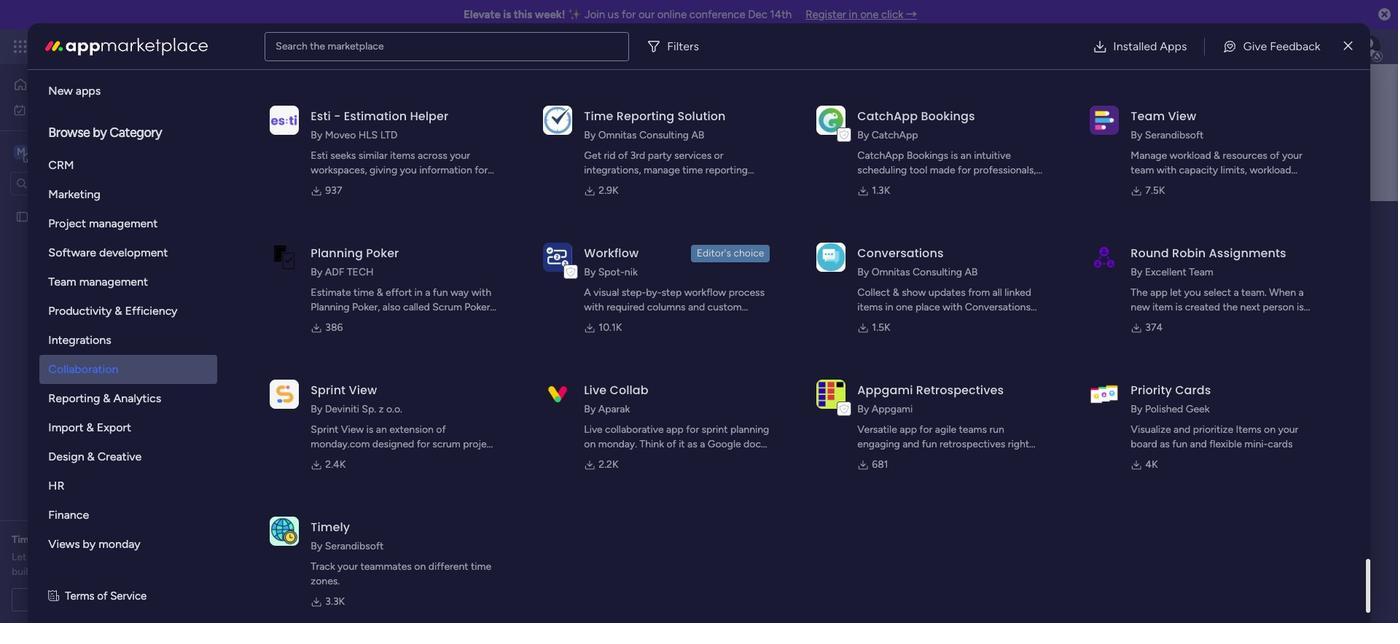 Task type: locate. For each thing, give the bounding box(es) containing it.
ab down solution
[[692, 129, 705, 141]]

terms of service
[[65, 590, 147, 603]]

in up the called
[[415, 287, 423, 299]]

is up the made
[[951, 149, 958, 162]]

by inside estimate time & effort in a fun way with planning poker, also called scrum poker by agile teams.
[[311, 316, 322, 328]]

0 horizontal spatial main workspace
[[34, 145, 120, 159]]

view for team view
[[1168, 108, 1197, 125]]

and inside versatile app for agile teams run engaging and fun retrospectives right inside monday.com
[[903, 438, 920, 451]]

esti inside the esti - estimation helper by moveo hls ltd
[[311, 108, 331, 125]]

2 sprint from the top
[[311, 424, 339, 436]]

1 vertical spatial editor's choice
[[697, 247, 764, 260]]

for left agile in the bottom of the page
[[920, 424, 933, 436]]

finance
[[48, 508, 89, 522]]

choice up process at the top right of the page
[[734, 247, 764, 260]]

0 vertical spatial serandibsoft
[[1145, 129, 1204, 141]]

& right graphs
[[1165, 179, 1171, 191]]

each
[[652, 316, 674, 328]]

app logo image for planning poker
[[270, 243, 299, 272]]

1 vertical spatial appgami
[[872, 403, 913, 416]]

1 vertical spatial consulting
[[913, 266, 962, 279]]

0 vertical spatial items
[[390, 149, 415, 162]]

1 vertical spatial this
[[1188, 316, 1205, 328]]

2 vertical spatial this
[[486, 329, 503, 341]]

0 vertical spatial main workspace
[[34, 145, 120, 159]]

let
[[1170, 287, 1182, 299]]

0 horizontal spatial editor's
[[48, 55, 88, 69]]

app inside versatile app for agile teams run engaging and fun retrospectives right inside monday.com
[[900, 424, 917, 436]]

time down services
[[683, 164, 703, 176]]

fun for appgami retrospectives
[[922, 438, 937, 451]]

a inside button
[[93, 594, 98, 606]]

1 sprint from the top
[[311, 382, 346, 399]]

2 planning from the top
[[311, 301, 350, 314]]

our up so
[[29, 551, 44, 564]]

my
[[32, 103, 46, 116]]

service
[[110, 590, 147, 603]]

is right person at the right of the page
[[1297, 301, 1304, 314]]

1 horizontal spatial time
[[584, 108, 614, 125]]

fun down agile in the bottom of the page
[[922, 438, 937, 451]]

1 horizontal spatial serandibsoft
[[1145, 129, 1204, 141]]

items
[[390, 149, 415, 162], [858, 301, 883, 314]]

1 vertical spatial serandibsoft
[[325, 540, 384, 553]]

1 vertical spatial our
[[29, 551, 44, 564]]

14th
[[770, 8, 792, 21]]

1 vertical spatial one
[[896, 301, 913, 314]]

public board image down the boards
[[276, 361, 292, 377]]

notifications image
[[1143, 39, 1157, 54]]

1 vertical spatial monday
[[99, 537, 141, 551]]

& inside estimate time & effort in a fun way with planning poker, also called scrum poker by agile teams.
[[377, 287, 383, 299]]

1 vertical spatial time
[[12, 534, 35, 546]]

is down let
[[1176, 301, 1183, 314]]

0 vertical spatial you
[[400, 164, 417, 176]]

team inside "team view by serandibsoft"
[[1131, 108, 1165, 125]]

0 vertical spatial choice
[[91, 55, 126, 69]]

main right workspace icon at the top left
[[34, 145, 59, 159]]

installed apps
[[1114, 39, 1187, 53]]

software development
[[48, 246, 168, 260]]

add workspace
[[362, 242, 436, 255]]

by inside live collab by aparak
[[584, 403, 596, 416]]

inside
[[858, 453, 885, 465]]

one left click
[[861, 8, 879, 21]]

esti for seeks
[[311, 149, 328, 162]]

time inside get rid of 3rd party services or integrations, manage time reporting within your monday.com account
[[683, 164, 703, 176]]

1 vertical spatial sprint
[[311, 424, 339, 436]]

an up designed
[[376, 424, 387, 436]]

time up poker,
[[354, 287, 374, 299]]

by left 386
[[311, 316, 322, 328]]

and down workflow
[[688, 301, 705, 314]]

fun up scrum
[[433, 287, 448, 299]]

planning down estimate
[[311, 301, 350, 314]]

2 horizontal spatial fun
[[1173, 438, 1188, 451]]

consulting up updates
[[913, 266, 962, 279]]

workload up capacity on the right
[[1170, 149, 1212, 162]]

limits,
[[1221, 164, 1248, 176]]

1 horizontal spatial items
[[858, 301, 883, 314]]

this right "recently"
[[486, 329, 503, 341]]

Search in workspace field
[[31, 175, 122, 192]]

work down the 'new'
[[49, 103, 71, 116]]

by right views
[[83, 537, 96, 551]]

editor's
[[48, 55, 88, 69], [697, 247, 731, 260]]

1 horizontal spatial omnitas
[[872, 266, 910, 279]]

consulting inside time reporting solution by omnitas consulting ab
[[639, 129, 689, 141]]

time
[[584, 108, 614, 125], [12, 534, 35, 546]]

timely by serandibsoft
[[311, 519, 384, 553]]

0 vertical spatial app
[[1151, 287, 1168, 299]]

1 vertical spatial work
[[49, 103, 71, 116]]

time inside the esti seeks similar items across your workspaces, giving you information for task time estimation
[[332, 179, 353, 191]]

free
[[65, 566, 85, 578]]

estimate
[[311, 287, 351, 299]]

app logo image for sprint view
[[270, 380, 299, 409]]

app logo image
[[270, 106, 299, 135], [543, 106, 573, 135], [817, 106, 846, 135], [1090, 106, 1120, 135], [270, 243, 299, 272], [543, 243, 573, 272], [817, 243, 846, 272], [1090, 243, 1120, 272], [270, 380, 299, 409], [543, 380, 573, 409], [817, 380, 846, 409], [1090, 380, 1120, 409], [270, 517, 299, 546]]

1 vertical spatial editor's
[[697, 247, 731, 260]]

monday.com inside versatile app for agile teams run engaging and fun retrospectives right inside monday.com
[[887, 453, 946, 465]]

for right information
[[475, 164, 488, 176]]

with inside 'a visual step-by-step workflow process with required columns and custom permissions in each step.'
[[584, 301, 604, 314]]

management for team management
[[79, 275, 148, 289]]

catchapp for catchapp bookings is an intuitive scheduling tool made for professionals, to save time.
[[858, 149, 904, 162]]

in left each
[[641, 316, 649, 328]]

by up "the" at top right
[[1131, 266, 1143, 279]]

for up experts
[[37, 534, 51, 546]]

1 horizontal spatial team
[[1131, 108, 1165, 125]]

consulting up party
[[639, 129, 689, 141]]

esti left seeks
[[311, 149, 328, 162]]

save
[[870, 179, 891, 191]]

party
[[648, 149, 672, 162]]

work inside button
[[49, 103, 71, 116]]

reporting inside time reporting solution by omnitas consulting ab
[[617, 108, 675, 125]]

one down show
[[896, 301, 913, 314]]

this inside "the app let you select a team. when a new item is created the next person is picked from this team."
[[1188, 316, 1205, 328]]

option
[[0, 203, 186, 206]]

0 vertical spatial work
[[118, 38, 144, 55]]

& up also
[[377, 287, 383, 299]]

our inside time for an expert review let our experts review what you've built so far. free of charge
[[29, 551, 44, 564]]

time for for
[[12, 534, 35, 546]]

export
[[97, 421, 131, 435]]

conference
[[690, 8, 746, 21]]

live collab by aparak
[[584, 382, 649, 416]]

0 horizontal spatial consulting
[[639, 129, 689, 141]]

omnitas inside time reporting solution by omnitas consulting ab
[[598, 129, 637, 141]]

0 vertical spatial catchapp
[[858, 108, 918, 125]]

boards
[[315, 294, 351, 308]]

time down workspaces,
[[332, 179, 353, 191]]

bookings up tool
[[907, 149, 949, 162]]

permissions
[[435, 294, 496, 308]]

work for monday
[[118, 38, 144, 55]]

person
[[1263, 301, 1295, 314]]

0 vertical spatial conversations
[[858, 245, 944, 262]]

0 vertical spatial time
[[584, 108, 614, 125]]

teams
[[959, 424, 987, 436]]

monday work management
[[65, 38, 227, 55]]

and down agile
[[309, 329, 326, 341]]

test down the boards
[[300, 363, 319, 375]]

manage
[[1131, 149, 1168, 162]]

omnitas inside conversations by omnitas consulting ab
[[872, 266, 910, 279]]

the right search
[[310, 40, 325, 52]]

recently
[[436, 329, 473, 341]]

app logo image for time reporting solution
[[543, 106, 573, 135]]

1 esti from the top
[[311, 108, 331, 125]]

live
[[584, 382, 607, 399]]

by up a
[[584, 266, 596, 279]]

1 vertical spatial the
[[1223, 301, 1238, 314]]

sprint
[[311, 382, 346, 399], [311, 424, 339, 436]]

by inside time reporting solution by omnitas consulting ab
[[584, 129, 596, 141]]

by up the collect
[[858, 266, 869, 279]]

2 esti from the top
[[311, 149, 328, 162]]

give feedback
[[1244, 39, 1321, 53]]

track your teammates on different time zones.
[[311, 561, 492, 588]]

with down a
[[584, 301, 604, 314]]

with inside estimate time & effort in a fun way with planning poker, also called scrum poker by agile teams.
[[471, 287, 491, 299]]

by inside appgami retrospectives by appgami
[[858, 403, 869, 416]]

conversations up show
[[858, 245, 944, 262]]

0 vertical spatial one
[[861, 8, 879, 21]]

2 vertical spatial management
[[79, 275, 148, 289]]

from down item
[[1164, 316, 1186, 328]]

an inside catchapp bookings is an intuitive scheduling tool made for professionals, to save time.
[[961, 149, 972, 162]]

your
[[450, 149, 470, 162], [1283, 149, 1303, 162], [615, 179, 635, 191], [1279, 424, 1299, 436], [338, 561, 358, 573]]

view inside sprint view by deviniti sp. z o.o.
[[349, 382, 377, 399]]

apps image
[[1239, 39, 1253, 54]]

0 horizontal spatial choice
[[91, 55, 126, 69]]

1 vertical spatial bookings
[[907, 149, 949, 162]]

test inside list box
[[34, 210, 53, 223]]

poker down way
[[465, 301, 490, 314]]

0 horizontal spatial an
[[53, 534, 65, 546]]

1 horizontal spatial from
[[1164, 316, 1186, 328]]

graphs
[[1131, 179, 1162, 191]]

0 vertical spatial reporting
[[617, 108, 675, 125]]

omnitas up rid
[[598, 129, 637, 141]]

choice
[[91, 55, 126, 69], [734, 247, 764, 260]]

workload down resources
[[1250, 164, 1292, 176]]

right
[[1008, 438, 1030, 451]]

items inside collect & show updates from all linked items in one place with conversations app for monday.com
[[858, 301, 883, 314]]

bookings inside catchapp bookings by catchapp
[[921, 108, 975, 125]]

2 vertical spatial an
[[53, 534, 65, 546]]

fun right the as
[[1173, 438, 1188, 451]]

for down extension at left
[[417, 438, 430, 451]]

engaging
[[858, 438, 900, 451]]

1 vertical spatial from
[[1164, 316, 1186, 328]]

0 vertical spatial team.
[[1242, 287, 1267, 299]]

by left moveo
[[311, 129, 322, 141]]

board
[[1131, 438, 1158, 451]]

for inside collect & show updates from all linked items in one place with conversations app for monday.com
[[879, 316, 892, 328]]

installed apps button
[[1082, 32, 1199, 61]]

aparak
[[598, 403, 630, 416]]

time up let in the left of the page
[[12, 534, 35, 546]]

main workspace inside workspace selection element
[[34, 145, 120, 159]]

app
[[858, 316, 877, 328]]

is
[[503, 8, 511, 21], [951, 149, 958, 162], [1176, 301, 1183, 314], [1297, 301, 1304, 314], [366, 424, 374, 436]]

1 horizontal spatial app
[[1151, 287, 1168, 299]]

public board image left project
[[15, 210, 29, 223]]

team down robin
[[1189, 266, 1214, 279]]

the inside "the app let you select a team. when a new item is created the next person is picked from this team."
[[1223, 301, 1238, 314]]

& up capacity on the right
[[1214, 149, 1221, 162]]

1 planning from the top
[[311, 245, 363, 262]]

priority cards by polished geek
[[1131, 382, 1211, 416]]

for inside catchapp bookings is an intuitive scheduling tool made for professionals, to save time.
[[958, 164, 971, 176]]

0 vertical spatial on
[[1264, 424, 1276, 436]]

1 vertical spatial by
[[311, 316, 322, 328]]

by up scheduling
[[858, 129, 869, 141]]

2 horizontal spatial an
[[961, 149, 972, 162]]

1 vertical spatial test
[[300, 363, 319, 375]]

1 vertical spatial items
[[858, 301, 883, 314]]

conversations inside collect & show updates from all linked items in one place with conversations app for monday.com
[[965, 301, 1031, 314]]

1 horizontal spatial our
[[639, 8, 655, 21]]

fun inside versatile app for agile teams run engaging and fun retrospectives right inside monday.com
[[922, 438, 937, 451]]

hls
[[359, 129, 378, 141]]

workspace selection element
[[14, 143, 122, 162]]

choice up home button at the top left of the page
[[91, 55, 126, 69]]

0 horizontal spatial ab
[[692, 129, 705, 141]]

sprint inside sprint view is an extension of monday.com designed for scrum project management.
[[311, 424, 339, 436]]

-
[[334, 108, 341, 125]]

plans
[[275, 40, 299, 53]]

your up information
[[450, 149, 470, 162]]

team. up next
[[1242, 287, 1267, 299]]

you left "visited"
[[384, 329, 401, 341]]

cards
[[1268, 438, 1293, 451]]

an for view
[[376, 424, 387, 436]]

Main workspace field
[[360, 206, 1339, 239]]

your right "track"
[[338, 561, 358, 573]]

0 vertical spatial an
[[961, 149, 972, 162]]

esti for -
[[311, 108, 331, 125]]

1 vertical spatial review
[[83, 551, 113, 564]]

1 horizontal spatial reporting
[[617, 108, 675, 125]]

estimation
[[344, 108, 407, 125]]

conversations down all
[[965, 301, 1031, 314]]

review up what at bottom left
[[100, 534, 132, 546]]

0 vertical spatial public board image
[[15, 210, 29, 223]]

people
[[1174, 179, 1205, 191]]

omnitas up the collect
[[872, 266, 910, 279]]

app logo image for priority cards
[[1090, 380, 1120, 409]]

sprint view by deviniti sp. z o.o.
[[311, 382, 403, 416]]

1 vertical spatial reporting
[[48, 392, 100, 405]]

time inside time reporting solution by omnitas consulting ab
[[584, 108, 614, 125]]

app inside "the app let you select a team. when a new item is created the next person is picked from this team."
[[1151, 287, 1168, 299]]

monday.com up the management.
[[311, 438, 370, 451]]

your right resources
[[1283, 149, 1303, 162]]

nik
[[625, 266, 638, 279]]

0 vertical spatial view
[[1168, 108, 1197, 125]]

robin
[[1173, 245, 1206, 262]]

of inside get rid of 3rd party services or integrations, manage time reporting within your monday.com account
[[618, 149, 628, 162]]

items inside the esti seeks similar items across your workspaces, giving you information for task time estimation
[[390, 149, 415, 162]]

by left adf in the top of the page
[[311, 266, 322, 279]]

with down manage
[[1157, 164, 1177, 176]]

0 vertical spatial poker
[[366, 245, 399, 262]]

1 horizontal spatial public board image
[[276, 361, 292, 377]]

import
[[48, 421, 83, 435]]

join
[[585, 8, 605, 21]]

with inside collect & show updates from all linked items in one place with conversations app for monday.com
[[943, 301, 963, 314]]

1 horizontal spatial poker
[[465, 301, 490, 314]]

on inside visualize and prioritize items on your board as fun and flexible mini-cards
[[1264, 424, 1276, 436]]

on
[[1264, 424, 1276, 436], [414, 561, 426, 573]]

app logo image for timely
[[270, 517, 299, 546]]

by left 'deviniti'
[[311, 403, 322, 416]]

0 horizontal spatial serandibsoft
[[325, 540, 384, 553]]

invite members image
[[1207, 39, 1221, 54]]

1 horizontal spatial team.
[[1242, 287, 1267, 299]]

new
[[1131, 301, 1150, 314]]

your inside visualize and prioritize items on your board as fun and flexible mini-cards
[[1279, 424, 1299, 436]]

on up cards
[[1264, 424, 1276, 436]]

bookings up catchapp bookings is an intuitive scheduling tool made for professionals, to save time.
[[921, 108, 975, 125]]

review up charge
[[83, 551, 113, 564]]

1 vertical spatial poker
[[465, 301, 490, 314]]

sprint inside sprint view by deviniti sp. z o.o.
[[311, 382, 346, 399]]

scrum
[[432, 438, 461, 451]]

or
[[714, 149, 724, 162]]

monday.com down the engaging
[[887, 453, 946, 465]]

1 vertical spatial app
[[900, 424, 917, 436]]

1 horizontal spatial one
[[896, 301, 913, 314]]

apps
[[1160, 39, 1187, 53]]

mini-
[[1245, 438, 1268, 451]]

is inside sprint view is an extension of monday.com designed for scrum project management.
[[366, 424, 374, 436]]

test
[[34, 210, 53, 223], [300, 363, 319, 375]]

app up item
[[1151, 287, 1168, 299]]

0 horizontal spatial app
[[900, 424, 917, 436]]

time inside time for an expert review let our experts review what you've built so far. free of charge
[[12, 534, 35, 546]]

and down the "prioritize"
[[1190, 438, 1207, 451]]

0 horizontal spatial our
[[29, 551, 44, 564]]

by for category
[[93, 125, 107, 141]]

retrospectives
[[940, 438, 1006, 451]]

with right way
[[471, 287, 491, 299]]

fun inside visualize and prioritize items on your board as fun and flexible mini-cards
[[1173, 438, 1188, 451]]

on left different at the left of the page
[[414, 561, 426, 573]]

sprint down 'deviniti'
[[311, 424, 339, 436]]

1 vertical spatial choice
[[734, 247, 764, 260]]

your inside the esti seeks similar items across your workspaces, giving you information for task time estimation
[[450, 149, 470, 162]]

apps marketplace image
[[45, 38, 208, 55]]

time for an expert review let our experts review what you've built so far. free of charge
[[12, 534, 170, 578]]

serandibsoft up manage
[[1145, 129, 1204, 141]]

1 vertical spatial view
[[349, 382, 377, 399]]

0 horizontal spatial fun
[[433, 287, 448, 299]]

0 vertical spatial sprint
[[311, 382, 346, 399]]

search
[[276, 40, 308, 52]]

with down updates
[[943, 301, 963, 314]]

poker inside estimate time & effort in a fun way with planning poker, also called scrum poker by agile teams.
[[465, 301, 490, 314]]

editor's choice up home button at the top left of the page
[[48, 55, 126, 69]]

view inside "team view by serandibsoft"
[[1168, 108, 1197, 125]]

public board image
[[15, 210, 29, 223], [276, 361, 292, 377]]

editor's choice up process at the top right of the page
[[697, 247, 764, 260]]

our
[[639, 8, 655, 21], [29, 551, 44, 564]]

by down live
[[584, 403, 596, 416]]

created
[[1185, 301, 1221, 314]]

marketing
[[48, 187, 101, 201]]

bookings for catchapp bookings is an intuitive scheduling tool made for professionals, to save time.
[[907, 149, 949, 162]]

this left week!
[[514, 8, 532, 21]]

cards.
[[1208, 179, 1235, 191]]

design
[[48, 450, 84, 464]]

management for project management
[[89, 217, 158, 230]]

0 vertical spatial our
[[639, 8, 655, 21]]

for inside sprint view is an extension of monday.com designed for scrum project management.
[[417, 438, 430, 451]]

app logo image for round robin assignments
[[1090, 243, 1120, 272]]

an up experts
[[53, 534, 65, 546]]

ab up updates
[[965, 266, 978, 279]]

esti - estimation helper by moveo hls ltd
[[311, 108, 449, 141]]

main inside workspace selection element
[[34, 145, 59, 159]]

1 vertical spatial on
[[414, 561, 426, 573]]

2 vertical spatial you
[[384, 329, 401, 341]]

catchapp inside catchapp bookings is an intuitive scheduling tool made for professionals, to save time.
[[858, 149, 904, 162]]

0 vertical spatial the
[[310, 40, 325, 52]]

is down sp.
[[366, 424, 374, 436]]

resources
[[1223, 149, 1268, 162]]

from left all
[[968, 287, 990, 299]]

permissions
[[584, 316, 639, 328]]

your inside manage workload & resources of your team with capacity limits, workload graphs & people cards.
[[1283, 149, 1303, 162]]

1 vertical spatial an
[[376, 424, 387, 436]]

integrations,
[[584, 164, 641, 176]]

app right versatile
[[900, 424, 917, 436]]

you inside "the app let you select a team. when a new item is created the next person is picked from this team."
[[1185, 287, 1201, 299]]

time up get
[[584, 108, 614, 125]]

you right let
[[1185, 287, 1201, 299]]

2 vertical spatial view
[[341, 424, 364, 436]]

1 horizontal spatial the
[[1223, 301, 1238, 314]]

you right giving
[[400, 164, 417, 176]]

monday.com down the manage
[[638, 179, 697, 191]]

test list box
[[0, 201, 186, 426]]

tech
[[347, 266, 374, 279]]

0 vertical spatial ab
[[692, 129, 705, 141]]

esti inside the esti seeks similar items across your workspaces, giving you information for task time estimation
[[311, 149, 328, 162]]

2.4k
[[325, 459, 346, 471]]

1 vertical spatial ab
[[965, 266, 978, 279]]

what
[[116, 551, 138, 564]]

project management
[[48, 217, 158, 230]]

esti left '-' at the top left of page
[[311, 108, 331, 125]]

team. down created
[[1208, 316, 1233, 328]]

give feedback link
[[1211, 32, 1333, 61]]

editor's up workflow
[[697, 247, 731, 260]]

main workspace down browse
[[34, 145, 120, 159]]

0 horizontal spatial time
[[12, 534, 35, 546]]

by inside sprint view by deviniti sp. z o.o.
[[311, 403, 322, 416]]

for inside the esti seeks similar items across your workspaces, giving you information for task time estimation
[[475, 164, 488, 176]]

1 horizontal spatial workload
[[1250, 164, 1292, 176]]

2 horizontal spatial this
[[1188, 316, 1205, 328]]

0 vertical spatial consulting
[[639, 129, 689, 141]]

0 horizontal spatial editor's choice
[[48, 55, 126, 69]]

capacity
[[1179, 164, 1219, 176]]

reporting up 3rd
[[617, 108, 675, 125]]

1 horizontal spatial work
[[118, 38, 144, 55]]

→
[[906, 8, 917, 21]]

1 horizontal spatial ab
[[965, 266, 978, 279]]

fun for priority cards
[[1173, 438, 1188, 451]]

my work button
[[9, 98, 157, 121]]

1 vertical spatial main workspace
[[364, 206, 551, 239]]

an inside sprint view is an extension of monday.com designed for scrum project management.
[[376, 424, 387, 436]]



Task type: describe. For each thing, give the bounding box(es) containing it.
of inside time for an expert review let our experts review what you've built so far. free of charge
[[87, 566, 97, 578]]

services
[[674, 149, 712, 162]]

for inside time for an expert review let our experts review what you've built so far. free of charge
[[37, 534, 51, 546]]

home
[[34, 78, 61, 90]]

views by monday
[[48, 537, 141, 551]]

by inside conversations by omnitas consulting ab
[[858, 266, 869, 279]]

team for view
[[1131, 108, 1165, 125]]

your inside get rid of 3rd party services or integrations, manage time reporting within your monday.com account
[[615, 179, 635, 191]]

conversations by omnitas consulting ab
[[858, 245, 978, 279]]

of inside sprint view is an extension of monday.com designed for scrum project management.
[[436, 424, 446, 436]]

integrations
[[48, 333, 111, 347]]

excellent
[[1145, 266, 1187, 279]]

solution
[[678, 108, 726, 125]]

track
[[311, 561, 335, 573]]

2.2k
[[599, 459, 619, 471]]

0 vertical spatial this
[[514, 8, 532, 21]]

by inside "team view by serandibsoft"
[[1131, 129, 1143, 141]]

with inside manage workload & resources of your team with capacity limits, workload graphs & people cards.
[[1157, 164, 1177, 176]]

time for reporting
[[584, 108, 614, 125]]

views
[[48, 537, 80, 551]]

time inside estimate time & effort in a fun way with planning poker, also called scrum poker by agile teams.
[[354, 287, 374, 299]]

0 vertical spatial appgami
[[858, 382, 913, 399]]

seeks
[[330, 149, 356, 162]]

serandibsoft inside timely by serandibsoft
[[325, 540, 384, 553]]

linked
[[1005, 287, 1032, 299]]

inbox image
[[1175, 39, 1189, 54]]

moveo
[[325, 129, 356, 141]]

poker inside "planning poker by adf tech"
[[366, 245, 399, 262]]

a visual step-by-step workflow process with required columns and custom permissions in each step.
[[584, 287, 765, 328]]

of inside manage workload & resources of your team with capacity limits, workload graphs & people cards.
[[1270, 149, 1280, 162]]

0 vertical spatial editor's choice
[[48, 55, 126, 69]]

the app let you select a team. when a new item is created the next person is picked from this team.
[[1131, 287, 1304, 328]]

& left efficiency
[[115, 304, 122, 318]]

tool
[[910, 164, 928, 176]]

team management
[[48, 275, 148, 289]]

app logo image for esti - estimation helper
[[270, 106, 299, 135]]

and inside 'a visual step-by-step workflow process with required columns and custom permissions in each step.'
[[688, 301, 705, 314]]

time reporting solution by omnitas consulting ab
[[584, 108, 726, 141]]

serandibsoft inside "team view by serandibsoft"
[[1145, 129, 1204, 141]]

app logo image for live collab
[[543, 380, 573, 409]]

your for team view
[[1283, 149, 1303, 162]]

dapulse x slim image
[[1344, 38, 1353, 55]]

scheduling
[[858, 164, 907, 176]]

reporting
[[706, 164, 748, 176]]

monday.com inside sprint view is an extension of monday.com designed for scrum project management.
[[311, 438, 370, 451]]

0 horizontal spatial one
[[861, 8, 879, 21]]

1 vertical spatial catchapp
[[872, 129, 918, 141]]

by inside catchapp bookings by catchapp
[[858, 129, 869, 141]]

timely
[[311, 519, 350, 536]]

from inside "the app let you select a team. when a new item is created the next person is picked from this team."
[[1164, 316, 1186, 328]]

workspace inside workspace selection element
[[62, 145, 120, 159]]

when
[[1270, 287, 1296, 299]]

1 horizontal spatial editor's
[[697, 247, 731, 260]]

monday.com inside collect & show updates from all linked items in one place with conversations app for monday.com
[[895, 316, 954, 328]]

is right elevate
[[503, 8, 511, 21]]

by-
[[646, 287, 662, 299]]

by inside timely by serandibsoft
[[311, 540, 322, 553]]

681
[[872, 459, 889, 471]]

view inside sprint view is an extension of monday.com designed for scrum project management.
[[341, 424, 364, 436]]

team
[[1131, 164, 1155, 176]]

apps
[[76, 84, 101, 98]]

1 horizontal spatial main workspace
[[364, 206, 551, 239]]

your inside track your teammates on different time zones.
[[338, 561, 358, 573]]

an for bookings
[[961, 149, 972, 162]]

search the marketplace
[[276, 40, 384, 52]]

app logo image for team view
[[1090, 106, 1120, 135]]

0 horizontal spatial team.
[[1208, 316, 1233, 328]]

visual
[[594, 287, 619, 299]]

your for priority cards
[[1279, 424, 1299, 436]]

feedback
[[1270, 39, 1321, 53]]

in right "recently"
[[476, 329, 484, 341]]

fun inside estimate time & effort in a fun way with planning poker, also called scrum poker by agile teams.
[[433, 287, 448, 299]]

creative
[[98, 450, 142, 464]]

consulting inside conversations by omnitas consulting ab
[[913, 266, 962, 279]]

in inside 'a visual step-by-step workflow process with required columns and custom permissions in each step.'
[[641, 316, 649, 328]]

by for monday
[[83, 537, 96, 551]]

catchapp bookings is an intuitive scheduling tool made for professionals, to save time.
[[858, 149, 1037, 191]]

is inside catchapp bookings is an intuitive scheduling tool made for professionals, to save time.
[[951, 149, 958, 162]]

by inside "planning poker by adf tech"
[[311, 266, 322, 279]]

register in one click →
[[806, 8, 917, 21]]

and down geek at the bottom right
[[1174, 424, 1191, 436]]

help image
[[1307, 39, 1321, 54]]

appgami retrospectives by appgami
[[858, 382, 1004, 416]]

time.
[[893, 179, 916, 191]]

crm
[[48, 158, 74, 172]]

monday.com inside get rid of 3rd party services or integrations, manage time reporting within your monday.com account
[[638, 179, 697, 191]]

on inside track your teammates on different time zones.
[[414, 561, 426, 573]]

0 vertical spatial monday
[[65, 38, 115, 55]]

filters button
[[641, 32, 711, 61]]

register in one click → link
[[806, 8, 917, 21]]

search everything image
[[1275, 39, 1289, 54]]

by inside priority cards by polished geek
[[1131, 403, 1143, 416]]

boards
[[275, 329, 306, 341]]

marketplace
[[328, 40, 384, 52]]

run
[[990, 424, 1005, 436]]

0 vertical spatial review
[[100, 534, 132, 546]]

ltd
[[380, 129, 398, 141]]

sprint for sprint view is an extension of monday.com designed for scrum project management.
[[311, 424, 339, 436]]

app for appgami
[[900, 424, 917, 436]]

picked
[[1131, 316, 1162, 328]]

in right register
[[849, 8, 858, 21]]

bookings for catchapp bookings by catchapp
[[921, 108, 975, 125]]

software
[[48, 246, 96, 260]]

team inside round robin assignments by excellent team
[[1189, 266, 1214, 279]]

terms of use image
[[48, 588, 59, 605]]

& inside collect & show updates from all linked items in one place with conversations app for monday.com
[[893, 287, 900, 299]]

let
[[12, 551, 26, 564]]

by spot-nik
[[584, 266, 638, 279]]

1 horizontal spatial editor's choice
[[697, 247, 764, 260]]

versatile app for agile teams run engaging and fun retrospectives right inside monday.com
[[858, 424, 1030, 465]]

an inside time for an expert review let our experts review what you've built so far. free of charge
[[53, 534, 65, 546]]

reporting & analytics
[[48, 392, 161, 405]]

public board image inside test list box
[[15, 210, 29, 223]]

see plans button
[[235, 36, 306, 58]]

sprint for sprint view by deviniti sp. z o.o.
[[311, 382, 346, 399]]

app logo image for conversations
[[817, 243, 846, 272]]

0 horizontal spatial the
[[310, 40, 325, 52]]

you for the app let you select a team. when a new item is created the next person is picked from this team.
[[1185, 287, 1201, 299]]

elevate is this week! ✨ join us for our online conference dec 14th
[[464, 8, 792, 21]]

register
[[806, 8, 847, 21]]

1 vertical spatial workload
[[1250, 164, 1292, 176]]

assignments
[[1209, 245, 1287, 262]]

way
[[451, 287, 469, 299]]

1 horizontal spatial choice
[[734, 247, 764, 260]]

app for round
[[1151, 287, 1168, 299]]

ab inside time reporting solution by omnitas consulting ab
[[692, 129, 705, 141]]

from inside collect & show updates from all linked items in one place with conversations app for monday.com
[[968, 287, 990, 299]]

design & creative
[[48, 450, 142, 464]]

meeting
[[100, 594, 138, 606]]

select product image
[[13, 39, 28, 54]]

0 vertical spatial editor's
[[48, 55, 88, 69]]

as
[[1160, 438, 1170, 451]]

a inside estimate time & effort in a fun way with planning poker, also called scrum poker by agile teams.
[[425, 287, 430, 299]]

0 vertical spatial workload
[[1170, 149, 1212, 162]]

teammates
[[361, 561, 412, 573]]

& up the export
[[103, 392, 111, 405]]

team for management
[[48, 275, 76, 289]]

effort
[[386, 287, 412, 299]]

catchapp for catchapp bookings by catchapp
[[858, 108, 918, 125]]

& right design
[[87, 450, 95, 464]]

you've
[[141, 551, 170, 564]]

view for sprint view
[[349, 382, 377, 399]]

dec
[[748, 8, 768, 21]]

workspaces,
[[311, 164, 367, 176]]

rid
[[604, 149, 616, 162]]

brad klo image
[[1358, 35, 1381, 58]]

in inside collect & show updates from all linked items in one place with conversations app for monday.com
[[885, 301, 894, 314]]

get rid of 3rd party services or integrations, manage time reporting within your monday.com account
[[584, 149, 748, 191]]

across
[[418, 149, 447, 162]]

planning inside estimate time & effort in a fun way with planning poker, also called scrum poker by agile teams.
[[311, 301, 350, 314]]

time inside track your teammates on different time zones.
[[471, 561, 492, 573]]

3rd
[[631, 149, 646, 162]]

by inside round robin assignments by excellent team
[[1131, 266, 1143, 279]]

visualize and prioritize items on your board as fun and flexible mini-cards
[[1131, 424, 1299, 451]]

1 horizontal spatial test
[[300, 363, 319, 375]]

0 vertical spatial management
[[147, 38, 227, 55]]

schedule a meeting
[[48, 594, 138, 606]]

esti seeks similar items across your workspaces, giving you information for task time estimation
[[311, 149, 488, 191]]

estimation
[[355, 179, 403, 191]]

workspace image
[[14, 144, 28, 160]]

public board image inside test link
[[276, 361, 292, 377]]

1 horizontal spatial main
[[364, 206, 420, 239]]

one inside collect & show updates from all linked items in one place with conversations app for monday.com
[[896, 301, 913, 314]]

in inside estimate time & effort in a fun way with planning poker, also called scrum poker by agile teams.
[[415, 287, 423, 299]]

work for my
[[49, 103, 71, 116]]

terms of service link
[[65, 588, 147, 605]]

import & export
[[48, 421, 131, 435]]

by inside the esti - estimation helper by moveo hls ltd
[[311, 129, 322, 141]]

give feedback button
[[1211, 32, 1333, 61]]

sprint view is an extension of monday.com designed for scrum project management.
[[311, 424, 496, 465]]

7.5k
[[1146, 184, 1165, 197]]

filters
[[667, 39, 699, 53]]

you inside the esti seeks similar items across your workspaces, giving you information for task time estimation
[[400, 164, 417, 176]]

adf
[[325, 266, 344, 279]]

planning inside "planning poker by adf tech"
[[311, 245, 363, 262]]

analytics
[[113, 392, 161, 405]]

required
[[607, 301, 645, 314]]

for right us
[[622, 8, 636, 21]]

far.
[[48, 566, 62, 578]]

z
[[379, 403, 384, 416]]

visited
[[403, 329, 433, 341]]

you for boards and dashboards you visited recently in this workspace
[[384, 329, 401, 341]]

scrum
[[433, 301, 462, 314]]

for inside versatile app for agile teams run engaging and fun retrospectives right inside monday.com
[[920, 424, 933, 436]]

your for esti - estimation helper
[[450, 149, 470, 162]]

conversations inside conversations by omnitas consulting ab
[[858, 245, 944, 262]]

& left the export
[[86, 421, 94, 435]]

4k
[[1146, 459, 1158, 471]]

round
[[1131, 245, 1169, 262]]

add
[[362, 242, 381, 255]]

ab inside conversations by omnitas consulting ab
[[965, 266, 978, 279]]



Task type: vqa. For each thing, say whether or not it's contained in the screenshot.


